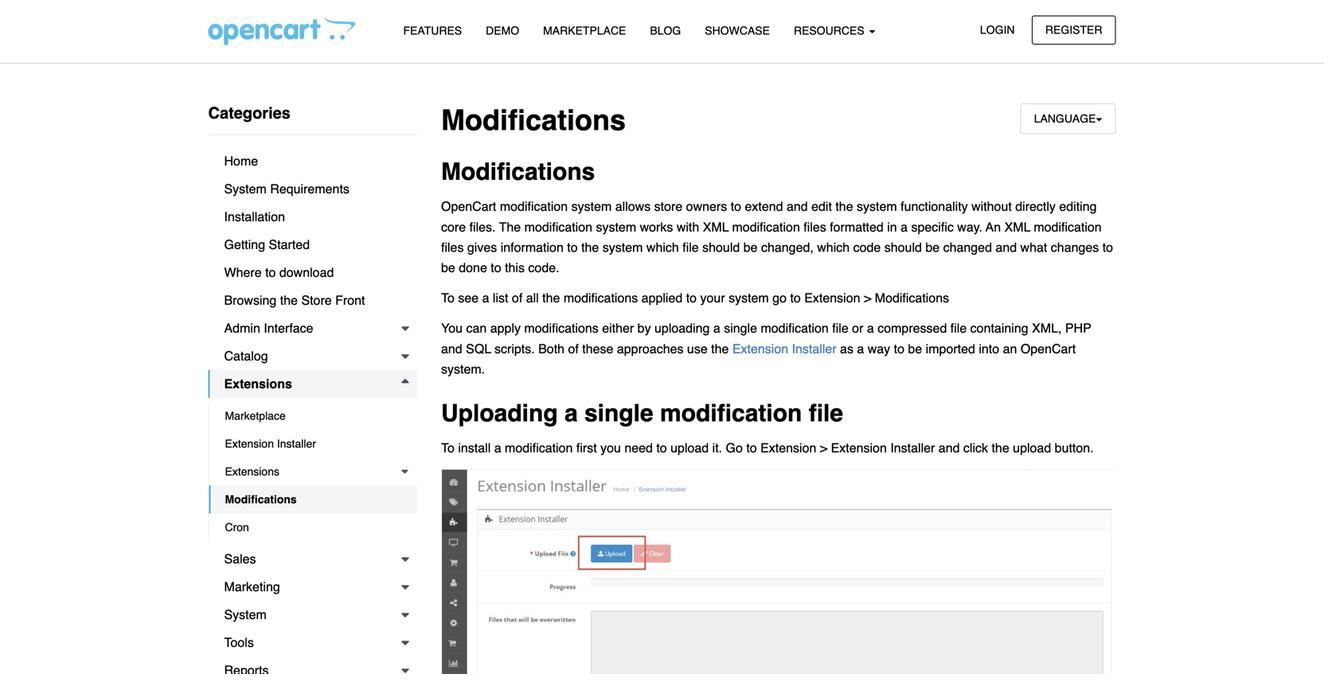Task type: describe. For each thing, give the bounding box(es) containing it.
sales
[[224, 552, 256, 567]]

go
[[726, 441, 743, 456]]

opencart - open source shopping cart solution image
[[208, 17, 356, 45]]

admin
[[224, 321, 260, 336]]

can
[[466, 321, 487, 336]]

it.
[[713, 441, 723, 456]]

without
[[972, 199, 1012, 214]]

or
[[852, 321, 864, 336]]

uploading a single modification file
[[441, 400, 844, 427]]

started
[[269, 237, 310, 252]]

all
[[526, 291, 539, 306]]

getting started
[[224, 237, 310, 252]]

1 vertical spatial extension installer link
[[209, 430, 417, 458]]

edit
[[812, 199, 832, 214]]

2 which from the left
[[818, 240, 850, 255]]

sales link
[[208, 546, 417, 574]]

register link
[[1032, 16, 1116, 45]]

marketing
[[224, 580, 280, 595]]

opencart inside 'as a way to be imported into an opencart system.'
[[1021, 342, 1076, 356]]

getting started link
[[208, 231, 417, 259]]

to for to install a modification first you need to upload it. go to extension > extension installer and click the upload button.
[[441, 441, 455, 456]]

gives
[[468, 240, 497, 255]]

way.
[[958, 220, 983, 234]]

register
[[1046, 23, 1103, 36]]

as
[[840, 342, 854, 356]]

a right install
[[494, 441, 502, 456]]

admin interface link
[[208, 315, 417, 343]]

the left store
[[280, 293, 298, 308]]

core
[[441, 220, 466, 234]]

modification inside you can apply modifications either by uploading a single modification file or a compressed file containing xml, php and sql scripts. both of these approaches use the
[[761, 321, 829, 336]]

system down works
[[603, 240, 643, 255]]

a down the your
[[714, 321, 721, 336]]

1 xml from the left
[[703, 220, 729, 234]]

getting
[[224, 237, 265, 252]]

be left the done
[[441, 260, 455, 275]]

xml,
[[1032, 321, 1062, 336]]

system down the allows
[[596, 220, 637, 234]]

showcase link
[[693, 17, 782, 45]]

be left changed,
[[744, 240, 758, 255]]

a inside opencart modification system allows store owners to extend and edit the system functionality without directly editing core files. the modification system works with xml modification files formatted in a specific way. an xml modification files gives information to the system which file should be changed, which code should be changed and what changes to be done to this code.
[[901, 220, 908, 234]]

single inside you can apply modifications either by uploading a single modification file or a compressed file containing xml, php and sql scripts. both of these approaches use the
[[724, 321, 758, 336]]

and left edit
[[787, 199, 808, 214]]

modification left first
[[505, 441, 573, 456]]

installation
[[224, 210, 285, 224]]

either
[[602, 321, 634, 336]]

need
[[625, 441, 653, 456]]

catalog
[[224, 349, 268, 364]]

marketing link
[[208, 574, 417, 601]]

an
[[986, 220, 1001, 234]]

the right the click
[[992, 441, 1010, 456]]

and inside you can apply modifications either by uploading a single modification file or a compressed file containing xml, php and sql scripts. both of these approaches use the
[[441, 342, 463, 356]]

a left list at the top of page
[[482, 291, 489, 306]]

list
[[493, 291, 509, 306]]

cron
[[225, 521, 249, 534]]

php
[[1066, 321, 1092, 336]]

file inside opencart modification system allows store owners to extend and edit the system functionality without directly editing core files. the modification system works with xml modification files formatted in a specific way. an xml modification files gives information to the system which file should be changed, which code should be changed and what changes to be done to this code.
[[683, 240, 699, 255]]

changed,
[[762, 240, 814, 255]]

information
[[501, 240, 564, 255]]

opencart modification system allows store owners to extend and edit the system functionality without directly editing core files. the modification system works with xml modification files formatted in a specific way. an xml modification files gives information to the system which file should be changed, which code should be changed and what changes to be done to this code.
[[441, 199, 1114, 275]]

first
[[577, 441, 597, 456]]

system up in
[[857, 199, 898, 214]]

in
[[888, 220, 897, 234]]

file left or
[[833, 321, 849, 336]]

features
[[403, 24, 462, 37]]

you
[[601, 441, 621, 456]]

specific
[[912, 220, 954, 234]]

modification down the extend
[[732, 220, 800, 234]]

these
[[583, 342, 614, 356]]

home
[[224, 154, 258, 168]]

changes
[[1051, 240, 1100, 255]]

modification up changes
[[1034, 220, 1102, 234]]

home link
[[208, 147, 417, 175]]

1 should from the left
[[703, 240, 740, 255]]

tools link
[[208, 629, 417, 657]]

imported
[[926, 342, 976, 356]]

language
[[1035, 112, 1097, 125]]

download
[[279, 265, 334, 280]]

a up first
[[565, 400, 578, 427]]

1 vertical spatial marketplace
[[225, 410, 286, 423]]

single file upload image
[[441, 468, 1116, 675]]

what
[[1021, 240, 1048, 255]]

install
[[458, 441, 491, 456]]

1 horizontal spatial installer
[[792, 342, 837, 356]]

1 vertical spatial extension installer
[[225, 438, 316, 450]]

go
[[773, 291, 787, 306]]

where
[[224, 265, 262, 280]]

browsing the store front
[[224, 293, 365, 308]]

system for system requirements
[[224, 182, 267, 196]]

system for system
[[224, 608, 267, 623]]

2 should from the left
[[885, 240, 922, 255]]

1 horizontal spatial marketplace link
[[531, 17, 638, 45]]

1 vertical spatial marketplace link
[[209, 402, 417, 430]]

the
[[499, 220, 521, 234]]

modification up information on the top of page
[[525, 220, 593, 234]]

0 vertical spatial modifications
[[564, 291, 638, 306]]

applied
[[642, 291, 683, 306]]

you
[[441, 321, 463, 336]]

way
[[868, 342, 891, 356]]

works
[[640, 220, 673, 234]]

system left the allows
[[572, 199, 612, 214]]

resources
[[794, 24, 868, 37]]

tools
[[224, 636, 254, 650]]

2 horizontal spatial installer
[[891, 441, 935, 456]]

0 horizontal spatial files
[[441, 240, 464, 255]]

as a way to be imported into an opencart system.
[[441, 342, 1076, 377]]

browsing
[[224, 293, 277, 308]]

of inside you can apply modifications either by uploading a single modification file or a compressed file containing xml, php and sql scripts. both of these approaches use the
[[568, 342, 579, 356]]



Task type: vqa. For each thing, say whether or not it's contained in the screenshot.
Register link at the right
yes



Task type: locate. For each thing, give the bounding box(es) containing it.
button.
[[1055, 441, 1094, 456]]

extensions for the topmost extensions link
[[224, 377, 292, 392]]

0 horizontal spatial installer
[[277, 438, 316, 450]]

2 to from the top
[[441, 441, 455, 456]]

store
[[655, 199, 683, 214]]

should down in
[[885, 240, 922, 255]]

0 horizontal spatial extension installer link
[[209, 430, 417, 458]]

be down compressed at the top
[[908, 342, 923, 356]]

0 horizontal spatial which
[[647, 240, 679, 255]]

extensions for the bottom extensions link
[[225, 466, 280, 478]]

system link
[[208, 601, 417, 629]]

1 vertical spatial system
[[224, 608, 267, 623]]

features link
[[392, 17, 474, 45]]

an
[[1003, 342, 1018, 356]]

see
[[458, 291, 479, 306]]

1 system from the top
[[224, 182, 267, 196]]

should down owners
[[703, 240, 740, 255]]

the right information on the top of page
[[582, 240, 599, 255]]

allows
[[616, 199, 651, 214]]

catalog link
[[208, 343, 417, 370]]

0 horizontal spatial >
[[820, 441, 828, 456]]

extension inside extension installer 'link'
[[225, 438, 274, 450]]

of left all at the left of the page
[[512, 291, 523, 306]]

demo link
[[474, 17, 531, 45]]

by
[[638, 321, 651, 336]]

of right both in the bottom of the page
[[568, 342, 579, 356]]

to for to see a list of all the modifications applied to your system go to extension > modifications
[[441, 291, 455, 306]]

both
[[539, 342, 565, 356]]

1 vertical spatial files
[[441, 240, 464, 255]]

1 horizontal spatial which
[[818, 240, 850, 255]]

extension installer
[[733, 342, 837, 356], [225, 438, 316, 450]]

0 horizontal spatial upload
[[671, 441, 709, 456]]

to left see
[[441, 291, 455, 306]]

owners
[[686, 199, 727, 214]]

1 vertical spatial single
[[585, 400, 654, 427]]

single up you at the bottom of page
[[585, 400, 654, 427]]

0 vertical spatial extension installer link
[[733, 342, 837, 356]]

0 vertical spatial extensions link
[[208, 370, 417, 398]]

with
[[677, 220, 700, 234]]

installer up modifications link
[[277, 438, 316, 450]]

approaches
[[617, 342, 684, 356]]

modifications inside you can apply modifications either by uploading a single modification file or a compressed file containing xml, php and sql scripts. both of these approaches use the
[[524, 321, 599, 336]]

0 vertical spatial to
[[441, 291, 455, 306]]

upload
[[671, 441, 709, 456], [1013, 441, 1052, 456]]

language button
[[1021, 104, 1116, 134]]

system.
[[441, 362, 485, 377]]

1 vertical spatial extensions
[[225, 466, 280, 478]]

xml right an
[[1005, 220, 1031, 234]]

1 horizontal spatial opencart
[[1021, 342, 1076, 356]]

files down core
[[441, 240, 464, 255]]

0 horizontal spatial should
[[703, 240, 740, 255]]

code.
[[528, 260, 560, 275]]

blog
[[650, 24, 681, 37]]

extensions link down admin interface link
[[208, 370, 417, 398]]

the inside you can apply modifications either by uploading a single modification file or a compressed file containing xml, php and sql scripts. both of these approaches use the
[[711, 342, 729, 356]]

xml down owners
[[703, 220, 729, 234]]

0 vertical spatial system
[[224, 182, 267, 196]]

2 system from the top
[[224, 608, 267, 623]]

extension installer link down go
[[733, 342, 837, 356]]

1 horizontal spatial upload
[[1013, 441, 1052, 456]]

1 which from the left
[[647, 240, 679, 255]]

be inside 'as a way to be imported into an opencart system.'
[[908, 342, 923, 356]]

modifications up either
[[564, 291, 638, 306]]

extensions
[[224, 377, 292, 392], [225, 466, 280, 478]]

uploading
[[655, 321, 710, 336]]

be
[[744, 240, 758, 255], [926, 240, 940, 255], [441, 260, 455, 275], [908, 342, 923, 356]]

a right as
[[857, 342, 865, 356]]

opencart
[[441, 199, 497, 214], [1021, 342, 1076, 356]]

to see a list of all the modifications applied to your system go to extension > modifications
[[441, 291, 950, 306]]

system down home
[[224, 182, 267, 196]]

and down an
[[996, 240, 1017, 255]]

to
[[441, 291, 455, 306], [441, 441, 455, 456]]

1 horizontal spatial single
[[724, 321, 758, 336]]

functionality
[[901, 199, 968, 214]]

1 horizontal spatial files
[[804, 220, 827, 234]]

extension
[[805, 291, 861, 306], [733, 342, 789, 356], [225, 438, 274, 450], [761, 441, 817, 456], [831, 441, 887, 456]]

>
[[864, 291, 872, 306], [820, 441, 828, 456]]

a right or
[[867, 321, 874, 336]]

0 horizontal spatial marketplace
[[225, 410, 286, 423]]

login
[[981, 23, 1015, 36]]

installer left the click
[[891, 441, 935, 456]]

a inside 'as a way to be imported into an opencart system.'
[[857, 342, 865, 356]]

0 vertical spatial marketplace
[[543, 24, 626, 37]]

0 vertical spatial extensions
[[224, 377, 292, 392]]

modification down go
[[761, 321, 829, 336]]

file
[[683, 240, 699, 255], [833, 321, 849, 336], [951, 321, 967, 336], [809, 400, 844, 427]]

installer
[[792, 342, 837, 356], [277, 438, 316, 450], [891, 441, 935, 456]]

demo
[[486, 24, 519, 37]]

extension installer up modifications link
[[225, 438, 316, 450]]

installer left as
[[792, 342, 837, 356]]

0 horizontal spatial extension installer
[[225, 438, 316, 450]]

modifications up both in the bottom of the page
[[524, 321, 599, 336]]

0 vertical spatial of
[[512, 291, 523, 306]]

use
[[687, 342, 708, 356]]

2 upload from the left
[[1013, 441, 1052, 456]]

extension installer down go
[[733, 342, 837, 356]]

front
[[335, 293, 365, 308]]

extensions down 'catalog'
[[224, 377, 292, 392]]

system left go
[[729, 291, 769, 306]]

admin interface
[[224, 321, 314, 336]]

the right edit
[[836, 199, 854, 214]]

extension installer link up modifications link
[[209, 430, 417, 458]]

0 horizontal spatial xml
[[703, 220, 729, 234]]

where to download link
[[208, 259, 417, 287]]

click
[[964, 441, 989, 456]]

1 vertical spatial >
[[820, 441, 828, 456]]

0 vertical spatial opencart
[[441, 199, 497, 214]]

categories
[[208, 104, 291, 122]]

modification up go
[[660, 400, 802, 427]]

directly
[[1016, 199, 1056, 214]]

system
[[572, 199, 612, 214], [857, 199, 898, 214], [596, 220, 637, 234], [603, 240, 643, 255], [729, 291, 769, 306]]

the right all at the left of the page
[[543, 291, 560, 306]]

modification
[[500, 199, 568, 214], [525, 220, 593, 234], [732, 220, 800, 234], [1034, 220, 1102, 234], [761, 321, 829, 336], [660, 400, 802, 427], [505, 441, 573, 456]]

files.
[[470, 220, 496, 234]]

opencart down "xml,"
[[1021, 342, 1076, 356]]

done
[[459, 260, 487, 275]]

file up imported
[[951, 321, 967, 336]]

1 vertical spatial extensions link
[[209, 458, 417, 486]]

single up 'as a way to be imported into an opencart system.'
[[724, 321, 758, 336]]

0 vertical spatial >
[[864, 291, 872, 306]]

0 vertical spatial marketplace link
[[531, 17, 638, 45]]

1 horizontal spatial marketplace
[[543, 24, 626, 37]]

files down edit
[[804, 220, 827, 234]]

a right in
[[901, 220, 908, 234]]

changed
[[944, 240, 993, 255]]

1 horizontal spatial of
[[568, 342, 579, 356]]

the
[[836, 199, 854, 214], [582, 240, 599, 255], [543, 291, 560, 306], [280, 293, 298, 308], [711, 342, 729, 356], [992, 441, 1010, 456]]

2 xml from the left
[[1005, 220, 1031, 234]]

1 vertical spatial modifications
[[524, 321, 599, 336]]

code
[[854, 240, 881, 255]]

extensions link
[[208, 370, 417, 398], [209, 458, 417, 486]]

apply
[[490, 321, 521, 336]]

which down works
[[647, 240, 679, 255]]

0 vertical spatial files
[[804, 220, 827, 234]]

which down formatted
[[818, 240, 850, 255]]

to install a modification first you need to upload it. go to extension > extension installer and click the upload button.
[[441, 441, 1094, 456]]

upload left it.
[[671, 441, 709, 456]]

extensions up cron on the left bottom
[[225, 466, 280, 478]]

1 vertical spatial opencart
[[1021, 342, 1076, 356]]

sql
[[466, 342, 491, 356]]

opencart up files.
[[441, 199, 497, 214]]

requirements
[[270, 182, 350, 196]]

1 to from the top
[[441, 291, 455, 306]]

modification up the
[[500, 199, 568, 214]]

scripts.
[[495, 342, 535, 356]]

system up tools
[[224, 608, 267, 623]]

resources link
[[782, 17, 888, 45]]

login link
[[967, 16, 1029, 45]]

where to download
[[224, 265, 334, 280]]

0 horizontal spatial marketplace link
[[209, 402, 417, 430]]

0 horizontal spatial of
[[512, 291, 523, 306]]

and down you
[[441, 342, 463, 356]]

1 horizontal spatial extension installer
[[733, 342, 837, 356]]

this
[[505, 260, 525, 275]]

1 horizontal spatial extension installer link
[[733, 342, 837, 356]]

opencart inside opencart modification system allows store owners to extend and edit the system functionality without directly editing core files. the modification system works with xml modification files formatted in a specific way. an xml modification files gives information to the system which file should be changed, which code should be changed and what changes to be done to this code.
[[441, 199, 497, 214]]

to left install
[[441, 441, 455, 456]]

1 horizontal spatial should
[[885, 240, 922, 255]]

into
[[979, 342, 1000, 356]]

store
[[301, 293, 332, 308]]

extensions link up cron link
[[209, 458, 417, 486]]

1 vertical spatial of
[[568, 342, 579, 356]]

marketplace link
[[531, 17, 638, 45], [209, 402, 417, 430]]

marketplace
[[543, 24, 626, 37], [225, 410, 286, 423]]

1 vertical spatial to
[[441, 441, 455, 456]]

and left the click
[[939, 441, 960, 456]]

0 vertical spatial extension installer
[[733, 342, 837, 356]]

the right use
[[711, 342, 729, 356]]

1 horizontal spatial xml
[[1005, 220, 1031, 234]]

file down as
[[809, 400, 844, 427]]

to inside 'as a way to be imported into an opencart system.'
[[894, 342, 905, 356]]

1 upload from the left
[[671, 441, 709, 456]]

be down specific
[[926, 240, 940, 255]]

file down with
[[683, 240, 699, 255]]

0 horizontal spatial opencart
[[441, 199, 497, 214]]

interface
[[264, 321, 314, 336]]

0 horizontal spatial single
[[585, 400, 654, 427]]

1 horizontal spatial >
[[864, 291, 872, 306]]

installation link
[[208, 203, 417, 231]]

system requirements
[[224, 182, 350, 196]]

containing
[[971, 321, 1029, 336]]

0 vertical spatial single
[[724, 321, 758, 336]]

modifications link
[[209, 486, 417, 514]]

formatted
[[830, 220, 884, 234]]

upload left button.
[[1013, 441, 1052, 456]]

extend
[[745, 199, 783, 214]]

compressed
[[878, 321, 947, 336]]



